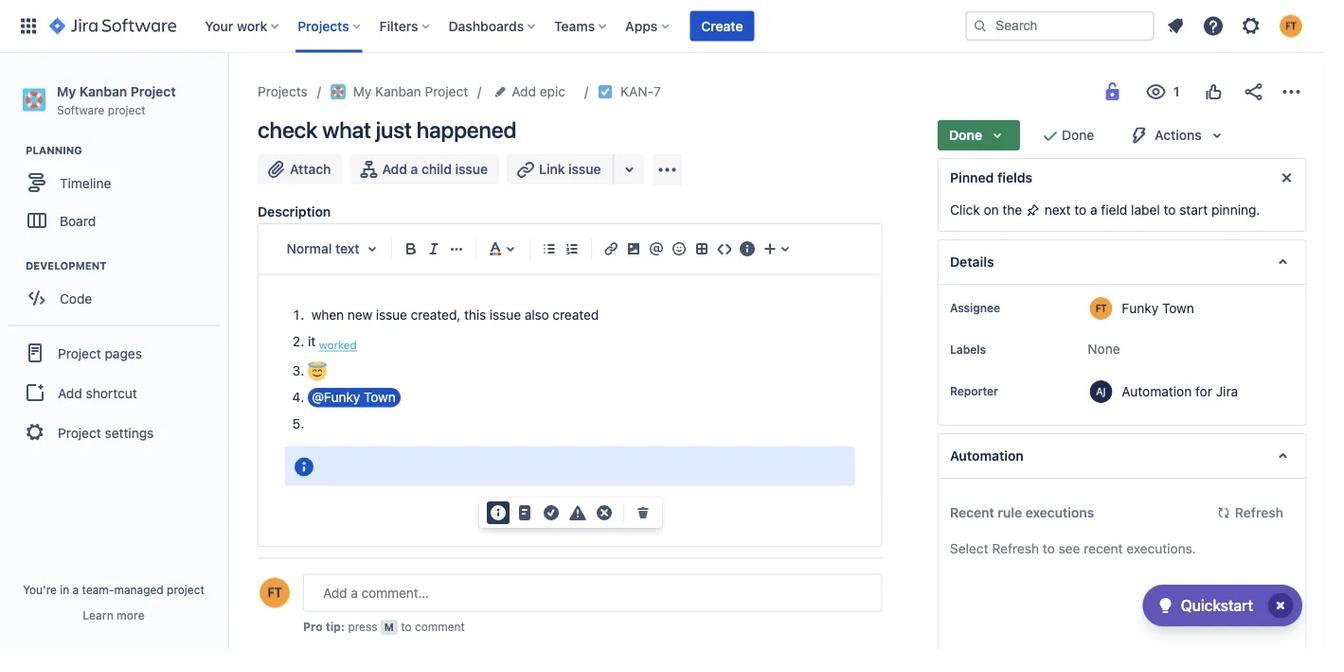 Task type: vqa. For each thing, say whether or not it's contained in the screenshot.
Create issue icon
no



Task type: describe. For each thing, give the bounding box(es) containing it.
notifications image
[[1164, 15, 1187, 37]]

actions image
[[1280, 81, 1302, 103]]

hide message image
[[1275, 167, 1298, 189]]

your
[[205, 18, 233, 34]]

projects link
[[258, 81, 308, 103]]

kan-7
[[620, 84, 661, 99]]

fields
[[997, 170, 1032, 186]]

share image
[[1242, 81, 1265, 103]]

help image
[[1202, 15, 1225, 37]]

learn
[[83, 609, 114, 622]]

team-
[[82, 584, 114, 597]]

add for add a child issue
[[382, 162, 407, 177]]

success image
[[540, 502, 563, 525]]

label
[[1131, 202, 1160, 218]]

the
[[1002, 202, 1022, 218]]

project up add shortcut
[[58, 346, 101, 361]]

add epic button
[[491, 81, 571, 103]]

teams
[[554, 18, 595, 34]]

automation for jira
[[1121, 384, 1238, 399]]

labels
[[950, 343, 985, 356]]

project inside my kanban project software project
[[130, 83, 176, 99]]

issue right this
[[490, 307, 521, 323]]

link
[[539, 162, 565, 177]]

attach
[[290, 162, 331, 177]]

project settings
[[58, 425, 154, 441]]

you're
[[23, 584, 57, 597]]

vote options: no one has voted for this issue yet. image
[[1202, 81, 1225, 103]]

project pages link
[[8, 333, 220, 374]]

info image
[[487, 502, 510, 525]]

@funky town
[[312, 389, 396, 405]]

code
[[60, 291, 92, 306]]

tip:
[[326, 621, 345, 634]]

town for @funky town
[[364, 389, 396, 405]]

learn more
[[83, 609, 145, 622]]

learn more button
[[83, 608, 145, 623]]

pro
[[303, 621, 323, 634]]

shortcut
[[86, 385, 137, 401]]

a for next to a field label to start pinning.
[[1090, 202, 1097, 218]]

kan-7 link
[[620, 81, 661, 103]]

your work button
[[199, 11, 286, 41]]

remove image
[[632, 502, 655, 525]]

normal text button
[[278, 232, 384, 266]]

board
[[60, 213, 96, 229]]

worked
[[319, 339, 357, 352]]

1 vertical spatial project
[[167, 584, 204, 597]]

dismiss quickstart image
[[1266, 591, 1296, 621]]

filters button
[[374, 11, 437, 41]]

next
[[1044, 202, 1070, 218]]

task image
[[598, 84, 613, 99]]

more formatting image
[[445, 238, 468, 260]]

7
[[654, 84, 661, 99]]

apps button
[[620, 11, 677, 41]]

details
[[950, 254, 994, 270]]

add for add epic
[[512, 84, 536, 99]]

error image
[[593, 502, 616, 525]]

kan-
[[620, 84, 654, 99]]

development group
[[9, 259, 226, 323]]

Add a comment… field
[[303, 575, 882, 612]]

add app image
[[656, 159, 679, 181]]

add image, video, or file image
[[622, 238, 645, 260]]

next to a field label to start pinning.
[[1041, 202, 1260, 218]]

pinned
[[950, 170, 994, 186]]

projects button
[[292, 11, 368, 41]]

just
[[376, 117, 412, 143]]

code link
[[9, 280, 218, 318]]

my kanban project image
[[330, 84, 346, 99]]

normal text
[[286, 241, 360, 257]]

2 horizontal spatial to
[[1163, 202, 1176, 218]]

check image
[[1154, 595, 1177, 618]]

board link
[[9, 202, 218, 240]]

also
[[524, 307, 549, 323]]

project up happened
[[425, 84, 468, 99]]

my kanban project link
[[330, 81, 468, 103]]

planning
[[26, 145, 82, 157]]

done button
[[937, 120, 1020, 151]]

cancel
[[327, 566, 370, 582]]

none
[[1087, 341, 1120, 357]]

project pages
[[58, 346, 142, 361]]

settings image
[[1240, 15, 1263, 37]]

0 horizontal spatial to
[[401, 621, 412, 634]]

save
[[270, 566, 300, 582]]

emoji image
[[668, 238, 691, 260]]

kanban for my kanban project
[[375, 84, 421, 99]]

projects for 'projects' link
[[258, 84, 308, 99]]

jira
[[1216, 384, 1238, 399]]

apps
[[625, 18, 658, 34]]

comment
[[415, 621, 465, 634]]

sidebar navigation image
[[207, 76, 248, 114]]

search image
[[973, 18, 988, 34]]

1 horizontal spatial to
[[1074, 202, 1086, 218]]

add shortcut
[[58, 385, 137, 401]]

link web pages and more image
[[618, 158, 641, 181]]

happened
[[416, 117, 516, 143]]

appswitcher icon image
[[17, 15, 40, 37]]

a for you're in a team-managed project
[[73, 584, 79, 597]]

link issue
[[539, 162, 601, 177]]

software
[[57, 103, 105, 116]]

code snippet image
[[713, 238, 736, 260]]

2 done from the left
[[1061, 127, 1094, 143]]

text
[[335, 241, 360, 257]]

assignee pin to top image
[[1003, 300, 1019, 315]]

for
[[1195, 384, 1212, 399]]

actions button
[[1116, 120, 1239, 151]]

add a child issue button
[[350, 154, 499, 185]]

pages
[[105, 346, 142, 361]]



Task type: locate. For each thing, give the bounding box(es) containing it.
this
[[464, 307, 486, 323]]

1 horizontal spatial a
[[411, 162, 418, 177]]

projects for projects popup button in the top of the page
[[298, 18, 349, 34]]

1 vertical spatial town
[[364, 389, 396, 405]]

:innocent: image
[[308, 362, 327, 381], [308, 362, 327, 381]]

managed
[[114, 584, 164, 597]]

primary element
[[11, 0, 965, 53]]

project down add shortcut
[[58, 425, 101, 441]]

add down just
[[382, 162, 407, 177]]

link image
[[600, 238, 622, 260]]

my
[[57, 83, 76, 99], [353, 84, 372, 99]]

to
[[1074, 202, 1086, 218], [1163, 202, 1176, 218], [401, 621, 412, 634]]

issue inside button
[[568, 162, 601, 177]]

create button
[[690, 11, 754, 41]]

town right @funky
[[364, 389, 396, 405]]

development
[[26, 260, 107, 273]]

0 horizontal spatial my
[[57, 83, 76, 99]]

details element
[[937, 240, 1306, 285]]

save button
[[259, 559, 311, 589]]

projects inside popup button
[[298, 18, 349, 34]]

group containing project pages
[[8, 325, 220, 460]]

1 horizontal spatial my
[[353, 84, 372, 99]]

table image
[[691, 238, 713, 260]]

kanban for my kanban project software project
[[79, 83, 127, 99]]

town right funky at the top right of the page
[[1162, 300, 1194, 316]]

profile image of funky town image
[[260, 578, 290, 609]]

new
[[347, 307, 372, 323]]

what
[[322, 117, 371, 143]]

more
[[117, 609, 145, 622]]

my kanban project software project
[[57, 83, 176, 116]]

0 horizontal spatial project
[[108, 103, 146, 116]]

2 my from the left
[[353, 84, 372, 99]]

add inside button
[[58, 385, 82, 401]]

2 vertical spatial a
[[73, 584, 79, 597]]

it worked
[[308, 334, 357, 352]]

0 vertical spatial automation
[[1121, 384, 1191, 399]]

quickstart
[[1181, 597, 1253, 615]]

2 horizontal spatial add
[[512, 84, 536, 99]]

0 vertical spatial a
[[411, 162, 418, 177]]

1 horizontal spatial project
[[167, 584, 204, 597]]

to right "m"
[[401, 621, 412, 634]]

Description - Main content area, start typing to enter text. text field
[[285, 304, 855, 520]]

actions
[[1154, 127, 1201, 143]]

my inside my kanban project software project
[[57, 83, 76, 99]]

1 vertical spatial add
[[382, 162, 407, 177]]

when
[[311, 307, 344, 323]]

press
[[348, 621, 377, 634]]

jira software image
[[49, 15, 176, 37], [49, 15, 176, 37]]

1 vertical spatial projects
[[258, 84, 308, 99]]

issue right new
[[376, 307, 407, 323]]

automation element
[[937, 434, 1306, 479]]

a left field
[[1090, 202, 1097, 218]]

projects up the check
[[258, 84, 308, 99]]

add left shortcut
[[58, 385, 82, 401]]

planning group
[[9, 143, 226, 246]]

0 horizontal spatial a
[[73, 584, 79, 597]]

automation left for
[[1121, 384, 1191, 399]]

done
[[949, 127, 982, 143], [1061, 127, 1094, 143]]

pinned fields
[[950, 170, 1032, 186]]

automation for automation
[[950, 449, 1023, 464]]

done up the next
[[1061, 127, 1094, 143]]

click on the
[[950, 202, 1025, 218]]

quickstart button
[[1143, 585, 1302, 627]]

created
[[553, 307, 599, 323]]

funky
[[1121, 300, 1158, 316]]

timeline link
[[9, 164, 218, 202]]

reporter pin to top image
[[1002, 384, 1017, 399]]

kanban up just
[[375, 84, 421, 99]]

1 horizontal spatial add
[[382, 162, 407, 177]]

my for my kanban project
[[353, 84, 372, 99]]

banner containing your work
[[0, 0, 1325, 53]]

project
[[130, 83, 176, 99], [425, 84, 468, 99], [58, 346, 101, 361], [58, 425, 101, 441]]

check what just happened
[[258, 117, 516, 143]]

m
[[384, 622, 394, 634]]

kanban up 'software'
[[79, 83, 127, 99]]

it
[[308, 334, 316, 350]]

project right managed
[[167, 584, 204, 597]]

0 vertical spatial town
[[1162, 300, 1194, 316]]

projects up 'my kanban project' icon
[[298, 18, 349, 34]]

1 my from the left
[[57, 83, 76, 99]]

add for add shortcut
[[58, 385, 82, 401]]

1 kanban from the left
[[79, 83, 127, 99]]

dashboards
[[449, 18, 524, 34]]

automation for automation for jira
[[1121, 384, 1191, 399]]

1 horizontal spatial automation
[[1121, 384, 1191, 399]]

2 horizontal spatial a
[[1090, 202, 1097, 218]]

development image
[[3, 255, 26, 278]]

panel info image
[[293, 456, 315, 479]]

Search field
[[965, 11, 1155, 41]]

your profile and settings image
[[1280, 15, 1302, 37]]

town inside description - main content area, start typing to enter text. text box
[[364, 389, 396, 405]]

to left start
[[1163, 202, 1176, 218]]

automation
[[1121, 384, 1191, 399], [950, 449, 1023, 464]]

1 horizontal spatial done
[[1061, 127, 1094, 143]]

mention image
[[645, 238, 668, 260]]

pinning.
[[1211, 202, 1260, 218]]

on
[[983, 202, 998, 218]]

my kanban project
[[353, 84, 468, 99]]

funky town
[[1121, 300, 1194, 316]]

done image
[[1039, 124, 1061, 147]]

italic ⌘i image
[[422, 238, 445, 260]]

when new issue created, this issue also created
[[308, 307, 599, 323]]

0 horizontal spatial add
[[58, 385, 82, 401]]

created,
[[411, 307, 461, 323]]

group
[[8, 325, 220, 460]]

kanban inside my kanban project software project
[[79, 83, 127, 99]]

to right the next
[[1074, 202, 1086, 218]]

kanban
[[79, 83, 127, 99], [375, 84, 421, 99]]

project right 'software'
[[108, 103, 146, 116]]

start
[[1179, 202, 1207, 218]]

add epic
[[512, 84, 566, 99]]

done up pinned at right
[[949, 127, 982, 143]]

settings
[[105, 425, 154, 441]]

your work
[[205, 18, 267, 34]]

0 horizontal spatial town
[[364, 389, 396, 405]]

warning image
[[566, 502, 589, 525]]

1 horizontal spatial town
[[1162, 300, 1194, 316]]

my right 'my kanban project' icon
[[353, 84, 372, 99]]

a left child
[[411, 162, 418, 177]]

description
[[258, 204, 331, 220]]

in
[[60, 584, 69, 597]]

field
[[1101, 202, 1127, 218]]

timeline
[[60, 175, 111, 191]]

@funky
[[312, 389, 360, 405]]

2 vertical spatial add
[[58, 385, 82, 401]]

0 horizontal spatial automation
[[950, 449, 1023, 464]]

a right in
[[73, 584, 79, 597]]

automation down reporter
[[950, 449, 1023, 464]]

bullet list ⌘⇧8 image
[[538, 238, 561, 260]]

town
[[1162, 300, 1194, 316], [364, 389, 396, 405]]

my up 'software'
[[57, 83, 76, 99]]

reporter
[[950, 385, 998, 398]]

cancel button
[[315, 559, 381, 589]]

dashboards button
[[443, 11, 543, 41]]

check
[[258, 117, 318, 143]]

2 kanban from the left
[[375, 84, 421, 99]]

project settings link
[[8, 412, 220, 454]]

1 vertical spatial automation
[[950, 449, 1023, 464]]

1 vertical spatial a
[[1090, 202, 1097, 218]]

attach button
[[258, 154, 342, 185]]

1 done from the left
[[949, 127, 982, 143]]

0 vertical spatial project
[[108, 103, 146, 116]]

0 vertical spatial projects
[[298, 18, 349, 34]]

issue inside button
[[455, 162, 488, 177]]

project left "sidebar navigation" image
[[130, 83, 176, 99]]

a
[[411, 162, 418, 177], [1090, 202, 1097, 218], [73, 584, 79, 597]]

town for funky town
[[1162, 300, 1194, 316]]

you're in a team-managed project
[[23, 584, 204, 597]]

pro tip: press m to comment
[[303, 621, 465, 634]]

project inside my kanban project software project
[[108, 103, 146, 116]]

0 vertical spatial add
[[512, 84, 536, 99]]

banner
[[0, 0, 1325, 53]]

project
[[108, 103, 146, 116], [167, 584, 204, 597]]

add inside popup button
[[512, 84, 536, 99]]

copy link to issue image
[[657, 83, 672, 99]]

my for my kanban project software project
[[57, 83, 76, 99]]

create
[[701, 18, 743, 34]]

0 horizontal spatial done
[[949, 127, 982, 143]]

done inside 'dropdown button'
[[949, 127, 982, 143]]

add inside button
[[382, 162, 407, 177]]

a inside button
[[411, 162, 418, 177]]

info panel image
[[736, 238, 759, 260]]

numbered list ⌘⇧7 image
[[561, 238, 584, 260]]

add left epic
[[512, 84, 536, 99]]

normal
[[286, 241, 332, 257]]

issue right child
[[455, 162, 488, 177]]

child
[[422, 162, 452, 177]]

1 horizontal spatial kanban
[[375, 84, 421, 99]]

issue
[[455, 162, 488, 177], [568, 162, 601, 177], [376, 307, 407, 323], [490, 307, 521, 323]]

0 horizontal spatial kanban
[[79, 83, 127, 99]]

add a child issue
[[382, 162, 488, 177]]

bold ⌘b image
[[400, 238, 422, 260]]

issue right link
[[568, 162, 601, 177]]

note image
[[513, 502, 536, 525]]

planning image
[[3, 139, 26, 162]]



